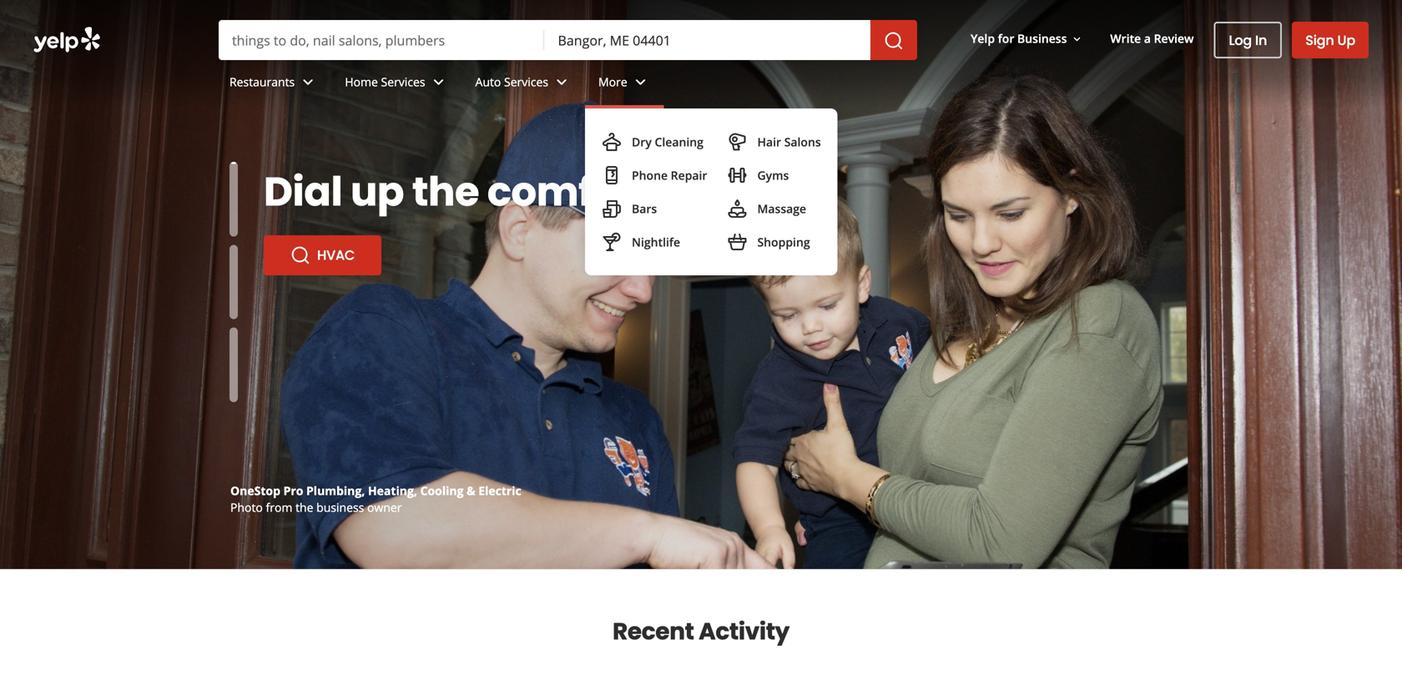 Task type: vqa. For each thing, say whether or not it's contained in the screenshot.
comfort
yes



Task type: locate. For each thing, give the bounding box(es) containing it.
0 horizontal spatial none field
[[232, 31, 532, 49]]

24 chevron down v2 image right auto services
[[552, 72, 572, 92]]

owner
[[367, 500, 402, 516], [367, 500, 402, 516]]

business
[[317, 500, 364, 516], [317, 500, 364, 516]]

2 & from the left
[[467, 483, 476, 499]]

onestop pro plumbing, heating, cooling & electric link
[[230, 483, 522, 499]]

0 horizontal spatial &
[[263, 483, 272, 499]]

yelp for business
[[971, 31, 1068, 46]]

2 services from the left
[[504, 74, 549, 90]]

heating,
[[368, 483, 417, 499]]

services right home
[[381, 74, 426, 90]]

hvac
[[317, 246, 355, 265]]

24 search v2 image inside pho link
[[291, 292, 311, 312]]

24 search v2 image inside the hvac "link"
[[291, 246, 311, 266]]

business inside onestop pro plumbing, heating, cooling & electric photo from the business owner
[[317, 500, 364, 516]]

bars link
[[595, 192, 714, 225]]

business categories element
[[216, 60, 1370, 276]]

none field up the home services
[[232, 31, 532, 49]]

bone
[[230, 483, 260, 499]]

photo
[[230, 500, 263, 516], [230, 500, 263, 516]]

none field up 24 chevron down v2 icon
[[558, 31, 858, 49]]

24 search v2 image
[[291, 246, 311, 266], [291, 292, 311, 312]]

salty,
[[442, 164, 554, 220]]

24 chevron down v2 image
[[298, 72, 318, 92], [429, 72, 449, 92], [552, 72, 572, 92]]

electric
[[479, 483, 522, 499]]

comfort
[[488, 164, 651, 220]]

dry cleaning
[[632, 134, 704, 150]]

nightlife link
[[595, 225, 714, 259]]

explore banner section banner
[[0, 0, 1403, 570]]

steamy,
[[264, 164, 434, 220]]

none field find
[[232, 31, 532, 49]]

0 horizontal spatial 24 chevron down v2 image
[[298, 72, 318, 92]]

1 horizontal spatial &
[[467, 483, 476, 499]]

1 horizontal spatial 24 chevron down v2 image
[[429, 72, 449, 92]]

salons
[[785, 134, 821, 150]]

3 24 chevron down v2 image from the left
[[552, 72, 572, 92]]

yelp for business button
[[965, 23, 1091, 54]]

24 phone repair v2 image
[[602, 165, 622, 185]]

menu
[[585, 109, 838, 276]]

2 horizontal spatial 24 chevron down v2 image
[[552, 72, 572, 92]]

restaurants link
[[216, 60, 332, 109]]

24 chevron down v2 image right restaurants
[[298, 72, 318, 92]]

24 massage v2 image
[[728, 199, 748, 219]]

auto services link
[[462, 60, 585, 109]]

& left electric
[[467, 483, 476, 499]]

cleaning
[[655, 134, 704, 150]]

activity
[[699, 615, 790, 648]]

1 services from the left
[[381, 74, 426, 90]]

1 vertical spatial 24 search v2 image
[[291, 292, 311, 312]]

up
[[1338, 31, 1356, 50]]

None field
[[232, 31, 532, 49], [558, 31, 858, 49]]

write a review
[[1111, 31, 1195, 46]]

2 24 chevron down v2 image from the left
[[429, 72, 449, 92]]

owner inside onestop pro plumbing, heating, cooling & electric photo from the business owner
[[367, 500, 402, 516]]

24 salon v2 image
[[728, 132, 748, 152]]

1 none field from the left
[[232, 31, 532, 49]]

24 chevron down v2 image for auto services
[[552, 72, 572, 92]]

24 search v2 image left hvac
[[291, 246, 311, 266]]

recent activity
[[613, 615, 790, 648]]

dial up the comfort
[[264, 164, 651, 220]]

onestop pro plumbing, heating, cooling & electric photo from the business owner
[[230, 483, 522, 516]]

1 & from the left
[[263, 483, 272, 499]]

24 chevron down v2 image inside auto services link
[[552, 72, 572, 92]]

24 search v2 image left pho
[[291, 292, 311, 312]]

services inside 'link'
[[381, 74, 426, 90]]

Near text field
[[558, 31, 858, 49]]

hair salons
[[758, 134, 821, 150]]

home services link
[[332, 60, 462, 109]]

services right auto at the left
[[504, 74, 549, 90]]

review
[[1155, 31, 1195, 46]]

services for home services
[[381, 74, 426, 90]]

1 horizontal spatial none field
[[558, 31, 858, 49]]

massage
[[758, 201, 807, 217]]

broth
[[275, 483, 308, 499]]

auto
[[476, 74, 501, 90]]

log
[[1230, 31, 1253, 50]]

yelp
[[971, 31, 995, 46]]

the inside the bone & broth photo from the business owner
[[296, 500, 314, 516]]

bone & broth link
[[230, 483, 308, 499]]

0 horizontal spatial services
[[381, 74, 426, 90]]

pro
[[284, 483, 303, 499]]

16 chevron down v2 image
[[1071, 32, 1084, 46]]

24 chevron down v2 image for home services
[[429, 72, 449, 92]]

menu containing dry cleaning
[[585, 109, 838, 276]]

2 24 search v2 image from the top
[[291, 292, 311, 312]]

search image
[[884, 31, 904, 51]]

business
[[1018, 31, 1068, 46]]

hair salons link
[[721, 125, 828, 159]]

recent
[[613, 615, 694, 648]]

24 chevron down v2 image inside the restaurants link
[[298, 72, 318, 92]]

24 shopping v2 image
[[728, 232, 748, 252]]

home services
[[345, 74, 426, 90]]

1 horizontal spatial services
[[504, 74, 549, 90]]

services
[[381, 74, 426, 90], [504, 74, 549, 90]]

from
[[266, 500, 293, 516], [266, 500, 293, 516]]

bars
[[632, 201, 657, 217]]

from inside onestop pro plumbing, heating, cooling & electric photo from the business owner
[[266, 500, 293, 516]]

24 chevron down v2 image
[[631, 72, 651, 92]]

up
[[351, 164, 404, 220]]

1 24 chevron down v2 image from the left
[[298, 72, 318, 92]]

2 none field from the left
[[558, 31, 858, 49]]

shopping link
[[721, 225, 828, 259]]

the inside onestop pro plumbing, heating, cooling & electric photo from the business owner
[[296, 500, 314, 516]]

None search field
[[0, 0, 1403, 276], [219, 20, 921, 60], [0, 0, 1403, 276], [219, 20, 921, 60]]

1 24 search v2 image from the top
[[291, 246, 311, 266]]

&
[[263, 483, 272, 499], [467, 483, 476, 499]]

24 chevron down v2 image left auto at the left
[[429, 72, 449, 92]]

0 vertical spatial 24 search v2 image
[[291, 246, 311, 266]]

24 happy hour v2 image
[[602, 232, 622, 252]]

massage link
[[721, 192, 828, 225]]

steamy, salty, perfection
[[264, 164, 554, 267]]

& inside the bone & broth photo from the business owner
[[263, 483, 272, 499]]

the
[[412, 164, 479, 220], [296, 500, 314, 516], [296, 500, 314, 516]]

24 chevron down v2 image inside the home services 'link'
[[429, 72, 449, 92]]

in
[[1256, 31, 1268, 50]]

& right bone
[[263, 483, 272, 499]]



Task type: describe. For each thing, give the bounding box(es) containing it.
sign up
[[1306, 31, 1356, 50]]

perfection
[[264, 210, 474, 267]]

services for auto services
[[504, 74, 549, 90]]

pho
[[317, 293, 342, 311]]

more link
[[585, 60, 664, 109]]

& inside onestop pro plumbing, heating, cooling & electric photo from the business owner
[[467, 483, 476, 499]]

24 bars v2 image
[[602, 199, 622, 219]]

shopping
[[758, 234, 811, 250]]

24 search v2 image for dial up the comfort
[[291, 246, 311, 266]]

phone repair
[[632, 167, 708, 183]]

log in button
[[1215, 22, 1283, 58]]

sign
[[1306, 31, 1335, 50]]

photo inside the bone & broth photo from the business owner
[[230, 500, 263, 516]]

onestop
[[230, 483, 281, 499]]

home
[[345, 74, 378, 90]]

pho link
[[264, 282, 369, 322]]

gyms link
[[721, 159, 828, 192]]

dial
[[264, 164, 343, 220]]

sign up button
[[1293, 22, 1370, 58]]

gyms
[[758, 167, 789, 183]]

from inside the bone & broth photo from the business owner
[[266, 500, 293, 516]]

for
[[999, 31, 1015, 46]]

24 gyms v2 image
[[728, 165, 748, 185]]

photo inside onestop pro plumbing, heating, cooling & electric photo from the business owner
[[230, 500, 263, 516]]

none field near
[[558, 31, 858, 49]]

repair
[[671, 167, 708, 183]]

owner inside the bone & broth photo from the business owner
[[367, 500, 402, 516]]

24 chevron down v2 image for restaurants
[[298, 72, 318, 92]]

nightlife
[[632, 234, 681, 250]]

auto services
[[476, 74, 549, 90]]

log in
[[1230, 31, 1268, 50]]

24 dry cleaning v2 image
[[602, 132, 622, 152]]

restaurants
[[230, 74, 295, 90]]

menu inside business categories element
[[585, 109, 838, 276]]

business inside the bone & broth photo from the business owner
[[317, 500, 364, 516]]

a
[[1145, 31, 1152, 46]]

24 search v2 image for steamy, salty, perfection
[[291, 292, 311, 312]]

hvac link
[[264, 235, 382, 276]]

hair
[[758, 134, 782, 150]]

phone
[[632, 167, 668, 183]]

bone & broth photo from the business owner
[[230, 483, 402, 516]]

dry
[[632, 134, 652, 150]]

more
[[599, 74, 628, 90]]

plumbing,
[[306, 483, 365, 499]]

cooling
[[421, 483, 464, 499]]

dry cleaning link
[[595, 125, 714, 159]]

write
[[1111, 31, 1142, 46]]

Find text field
[[232, 31, 532, 49]]

phone repair link
[[595, 159, 714, 192]]

write a review link
[[1104, 23, 1201, 54]]



